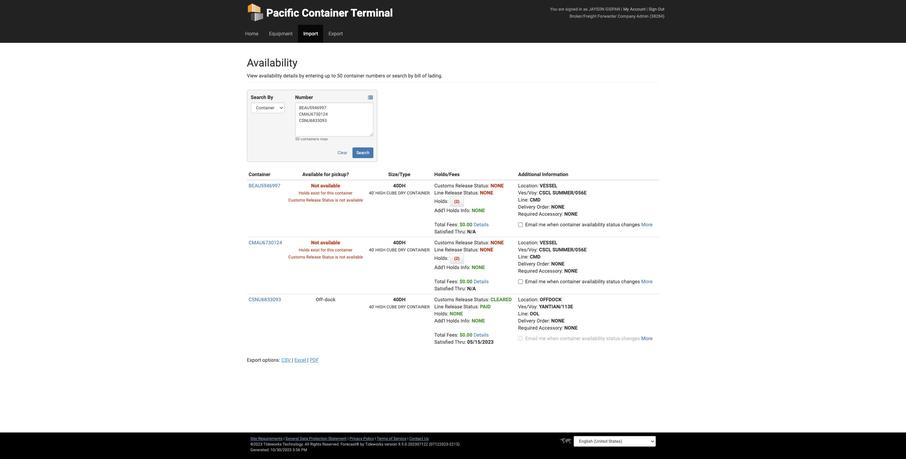 Task type: describe. For each thing, give the bounding box(es) containing it.
me for csnu6833093
[[539, 336, 546, 342]]

add'l for cmau6730124
[[434, 265, 445, 270]]

status for cmau6730124
[[606, 279, 620, 285]]

holds/fees
[[434, 172, 460, 177]]

required for cmau6730124
[[518, 268, 538, 274]]

accessory for cmau6730124
[[539, 268, 562, 274]]

privacy
[[350, 437, 362, 441]]

search for search
[[356, 150, 369, 155]]

terms of service link
[[377, 437, 406, 441]]

generated:
[[250, 448, 269, 453]]

40' for csnu6833093
[[369, 305, 374, 310]]

broker/freight
[[570, 14, 597, 19]]

all
[[305, 442, 309, 447]]

cube for csnu6833093
[[387, 305, 397, 310]]

ves/voy: for cmau6730124
[[518, 247, 538, 253]]

excel
[[294, 357, 306, 363]]

line for beau5946997
[[434, 190, 444, 196]]

options:
[[262, 357, 280, 363]]

order inside location : offdock ves/voy: yantian/113e line: ool delivery order : none required accessory : none
[[537, 318, 549, 324]]

email me when container availability status changes more for csnu6833093
[[525, 336, 653, 342]]

email for cmau6730124
[[525, 279, 537, 285]]

$0.00 for cmau6730124
[[460, 279, 472, 285]]

required inside location : offdock ves/voy: yantian/113e line: ool delivery order : none required accessory : none
[[518, 325, 538, 331]]

csv
[[281, 357, 291, 363]]

site
[[250, 437, 257, 441]]

export options: csv | excel | pdf
[[247, 357, 319, 363]]

holds inside customs release status : cleared line release status : paid holds: none add'l holds info: none
[[446, 318, 459, 324]]

pacific container terminal
[[266, 7, 393, 19]]

my account link
[[623, 7, 646, 12]]

by inside site requirements | general data protection statement | privacy policy | terms of service | contact us ©2023 tideworks technology. all rights reserved. forecast® by tideworks version 9.5.0.202307122 (07122023-2213) generated: 10/30/2023 3:56 pm
[[360, 442, 364, 447]]

total fees: $0.00 details satisfied thru: n/a for beau5946997
[[434, 222, 489, 235]]

add'l inside customs release status : cleared line release status : paid holds: none add'l holds info: none
[[434, 318, 445, 324]]

(2) for cmau6730124
[[454, 256, 459, 261]]

privacy policy link
[[350, 437, 374, 441]]

cube for cmau6730124
[[387, 248, 397, 253]]

line: for cmau6730124
[[518, 254, 529, 260]]

statement
[[328, 437, 347, 441]]

jayson
[[589, 7, 604, 12]]

3:56
[[293, 448, 300, 453]]

export for export options: csv | excel | pdf
[[247, 357, 261, 363]]

csv link
[[281, 357, 292, 363]]

protection
[[309, 437, 327, 441]]

Number text field
[[295, 103, 373, 137]]

view availability details by entering up to 50 container numbers or search by bill of lading.
[[247, 73, 443, 79]]

off-
[[316, 297, 325, 303]]

location : vessel ves/voy: cscl summer/056e line: cmd delivery order : none required accessory : none for beau5946997
[[518, 183, 587, 217]]

pacific container terminal link
[[247, 0, 393, 25]]

holds: for beau5946997
[[434, 199, 450, 204]]

number
[[295, 94, 313, 100]]

export button
[[323, 25, 348, 42]]

changes for beau5946997
[[621, 222, 640, 228]]

dock
[[325, 297, 335, 303]]

when for csnu6833093
[[547, 336, 559, 342]]

more link for beau5946997
[[641, 222, 653, 228]]

import button
[[298, 25, 323, 42]]

pm
[[301, 448, 307, 453]]

as
[[583, 7, 588, 12]]

40' for cmau6730124
[[369, 248, 374, 253]]

pdf
[[310, 357, 319, 363]]

0 horizontal spatial container
[[249, 172, 270, 177]]

customs release status : none line release status : none for cmau6730124
[[434, 240, 504, 253]]

not for beau5946997
[[311, 183, 319, 189]]

05/15/2023
[[467, 339, 494, 345]]

info: inside customs release status : cleared line release status : paid holds: none add'l holds info: none
[[461, 318, 470, 324]]

| left general on the bottom
[[284, 437, 284, 441]]

0 vertical spatial for
[[324, 172, 330, 177]]

customs release status : cleared line release status : paid holds: none add'l holds info: none
[[434, 297, 512, 324]]

container for csnu6833093
[[407, 305, 430, 310]]

0 horizontal spatial 50
[[295, 137, 300, 142]]

50 containers max
[[295, 137, 328, 142]]

line: inside location : offdock ves/voy: yantian/113e line: ool delivery order : none required accessory : none
[[518, 311, 529, 317]]

export for export
[[329, 31, 343, 36]]

signed
[[565, 7, 578, 12]]

2213)
[[449, 442, 460, 447]]

customs release status : none line release status : none for beau5946997
[[434, 183, 504, 196]]

location : offdock ves/voy: yantian/113e line: ool delivery order : none required accessory : none
[[518, 297, 578, 331]]

additional information
[[518, 172, 568, 177]]

more link for cmau6730124
[[641, 279, 653, 285]]

| left pdf link
[[307, 357, 308, 363]]

0 horizontal spatial by
[[299, 73, 304, 79]]

view
[[247, 73, 258, 79]]

out
[[658, 7, 664, 12]]

me for beau5946997
[[539, 222, 546, 228]]

tideworks
[[365, 442, 383, 447]]

off-dock
[[316, 297, 335, 303]]

pacific
[[266, 7, 299, 19]]

technology.
[[283, 442, 304, 447]]

details link for csnu6833093
[[474, 332, 489, 338]]

satisfied for beau5946997
[[434, 229, 454, 235]]

clear button
[[334, 148, 351, 158]]

add'l for beau5946997
[[434, 208, 445, 213]]

(2) link for cmau6730124
[[450, 253, 464, 264]]

for for cmau6730124
[[321, 248, 326, 253]]

contact
[[409, 437, 423, 441]]

up
[[325, 73, 330, 79]]

available
[[302, 172, 323, 177]]

reserved.
[[322, 442, 340, 447]]

line for cmau6730124
[[434, 247, 444, 253]]

n/a for cmau6730124
[[467, 286, 476, 292]]

you
[[550, 7, 557, 12]]

not available holds exist for this container customs release status is not available for cmau6730124
[[288, 240, 363, 260]]

details for csnu6833093
[[474, 332, 489, 338]]

details link for beau5946997
[[474, 222, 489, 228]]

sign
[[649, 7, 657, 12]]

availability for cmau6730124
[[582, 279, 605, 285]]

terminal
[[351, 7, 393, 19]]

version
[[384, 442, 397, 447]]

40dh for cmau6730124
[[393, 240, 406, 246]]

sign out link
[[649, 7, 664, 12]]

csnu6833093
[[249, 297, 281, 303]]

us
[[424, 437, 429, 441]]

cscl for beau5946997
[[539, 190, 551, 196]]

general data protection statement link
[[285, 437, 347, 441]]

email me when container availability status changes more for beau5946997
[[525, 222, 653, 228]]

fees: for beau5946997
[[447, 222, 458, 228]]

admin
[[637, 14, 649, 19]]

delivery inside location : offdock ves/voy: yantian/113e line: ool delivery order : none required accessory : none
[[518, 318, 535, 324]]

containers
[[301, 137, 319, 142]]

search button
[[352, 148, 373, 158]]

lading.
[[428, 73, 443, 79]]

additional
[[518, 172, 541, 177]]

beau5946997 link
[[249, 183, 280, 189]]

customs for csnu6833093
[[434, 297, 454, 303]]

csnu6833093 link
[[249, 297, 281, 303]]

| up 9.5.0.202307122
[[407, 437, 408, 441]]

details
[[283, 73, 298, 79]]

| left sign
[[647, 7, 648, 12]]

exist for cmau6730124
[[311, 248, 320, 253]]

fees: for csnu6833093
[[447, 332, 458, 338]]

info: for cmau6730124
[[461, 265, 470, 270]]

info: for beau5946997
[[461, 208, 470, 213]]

high for csnu6833093
[[375, 305, 385, 310]]

size/type
[[388, 172, 410, 177]]

high for beau5946997
[[375, 191, 385, 196]]

n/a for beau5946997
[[467, 229, 476, 235]]

$0.00 for csnu6833093
[[460, 332, 472, 338]]

beau5946997
[[249, 183, 280, 189]]

yantian/113e
[[539, 304, 573, 310]]

cmd for beau5946997
[[530, 197, 541, 203]]

pdf link
[[310, 357, 319, 363]]

details for beau5946997
[[474, 222, 489, 228]]

home
[[245, 31, 258, 36]]

| right csv
[[292, 357, 293, 363]]

policy
[[363, 437, 374, 441]]

total fees: $0.00 details satisfied thru: 05/15/2023
[[434, 332, 494, 345]]

exist for beau5946997
[[311, 191, 320, 196]]

dry for cmau6730124
[[398, 248, 406, 253]]

site requirements | general data protection statement | privacy policy | terms of service | contact us ©2023 tideworks technology. all rights reserved. forecast® by tideworks version 9.5.0.202307122 (07122023-2213) generated: 10/30/2023 3:56 pm
[[250, 437, 460, 453]]

delivery for beau5946997
[[518, 204, 535, 210]]

clear
[[338, 150, 347, 155]]

cleared
[[491, 297, 512, 303]]

information
[[542, 172, 568, 177]]

site requirements link
[[250, 437, 283, 441]]

40dh for beau5946997
[[393, 183, 406, 189]]

cmau6730124
[[249, 240, 282, 246]]

excel link
[[294, 357, 307, 363]]



Task type: locate. For each thing, give the bounding box(es) containing it.
0 vertical spatial details
[[474, 222, 489, 228]]

search
[[251, 94, 266, 100], [356, 150, 369, 155]]

40dh 40' high cube dry container for beau5946997
[[369, 183, 430, 196]]

3 more link from the top
[[641, 336, 653, 342]]

status for csnu6833093
[[606, 336, 620, 342]]

2 location : vessel ves/voy: cscl summer/056e line: cmd delivery order : none required accessory : none from the top
[[518, 240, 587, 274]]

more for csnu6833093
[[641, 336, 653, 342]]

details inside total fees: $0.00 details satisfied thru: 05/15/2023
[[474, 332, 489, 338]]

2 line from the top
[[434, 247, 444, 253]]

this for cmau6730124
[[327, 248, 334, 253]]

1 vertical spatial container
[[407, 248, 430, 253]]

delivery
[[518, 204, 535, 210], [518, 261, 535, 267], [518, 318, 535, 324]]

location for beau5946997
[[518, 183, 537, 189]]

0 vertical spatial $0.00
[[460, 222, 472, 228]]

1 vertical spatial ves/voy:
[[518, 247, 538, 253]]

2 high from the top
[[375, 248, 385, 253]]

1 40dh from the top
[[393, 183, 406, 189]]

1 email from the top
[[525, 222, 537, 228]]

delivery for cmau6730124
[[518, 261, 535, 267]]

available
[[320, 183, 340, 189], [346, 198, 363, 203], [320, 240, 340, 246], [346, 255, 363, 260]]

2 (2) link from the top
[[450, 253, 464, 264]]

0 vertical spatial email me when container availability status changes more
[[525, 222, 653, 228]]

2 fees: from the top
[[447, 279, 458, 285]]

container inside "link"
[[302, 7, 348, 19]]

status
[[606, 222, 620, 228], [606, 279, 620, 285], [606, 336, 620, 342]]

customs for beau5946997
[[434, 183, 454, 189]]

2 details from the top
[[474, 279, 489, 285]]

2 40dh 40' high cube dry container from the top
[[369, 240, 430, 253]]

40dh
[[393, 183, 406, 189], [393, 240, 406, 246], [393, 297, 406, 303]]

1 vertical spatial info:
[[461, 265, 470, 270]]

or
[[386, 73, 391, 79]]

search by
[[251, 94, 273, 100]]

(2) link for beau5946997
[[450, 196, 464, 207]]

0 vertical spatial status
[[606, 222, 620, 228]]

holds:
[[434, 199, 450, 204], [434, 256, 450, 261], [434, 311, 448, 317]]

0 vertical spatial holds:
[[434, 199, 450, 204]]

0 vertical spatial not
[[311, 183, 319, 189]]

(07122023-
[[429, 442, 449, 447]]

not
[[311, 183, 319, 189], [311, 240, 319, 246]]

my
[[623, 7, 629, 12]]

1 (2) from the top
[[454, 199, 459, 204]]

1 horizontal spatial of
[[422, 73, 427, 79]]

export inside popup button
[[329, 31, 343, 36]]

1 customs release status : none line release status : none from the top
[[434, 183, 504, 196]]

2 vertical spatial line
[[434, 304, 444, 310]]

add'l holds info: none for beau5946997
[[434, 208, 485, 213]]

location : vessel ves/voy: cscl summer/056e line: cmd delivery order : none required accessory : none for cmau6730124
[[518, 240, 587, 274]]

this for beau5946997
[[327, 191, 334, 196]]

3 high from the top
[[375, 305, 385, 310]]

1 vertical spatial exist
[[311, 248, 320, 253]]

are
[[558, 7, 564, 12]]

2 vertical spatial high
[[375, 305, 385, 310]]

add'l holds info: none
[[434, 208, 485, 213], [434, 265, 485, 270]]

summer/056e for beau5946997
[[552, 190, 587, 196]]

forwarder
[[598, 14, 617, 19]]

2 40' from the top
[[369, 248, 374, 253]]

1 vertical spatial status
[[606, 279, 620, 285]]

more link
[[641, 222, 653, 228], [641, 279, 653, 285], [641, 336, 653, 342]]

$0.00 for beau5946997
[[460, 222, 472, 228]]

by
[[267, 94, 273, 100]]

not for cmau6730124
[[339, 255, 345, 260]]

3 required from the top
[[518, 325, 538, 331]]

container up beau5946997
[[249, 172, 270, 177]]

1 vertical spatial (2) link
[[450, 253, 464, 264]]

1 vertical spatial (2)
[[454, 256, 459, 261]]

0 vertical spatial exist
[[311, 191, 320, 196]]

1 vertical spatial changes
[[621, 279, 640, 285]]

order for beau5946997
[[537, 204, 549, 210]]

ool
[[530, 311, 539, 317]]

fees: inside total fees: $0.00 details satisfied thru: 05/15/2023
[[447, 332, 458, 338]]

0 vertical spatial satisfied
[[434, 229, 454, 235]]

2 container from the top
[[407, 248, 430, 253]]

1 add'l from the top
[[434, 208, 445, 213]]

3 thru: from the top
[[455, 339, 466, 345]]

general
[[285, 437, 299, 441]]

line: for beau5946997
[[518, 197, 529, 203]]

50
[[337, 73, 343, 79], [295, 137, 300, 142]]

2 summer/056e from the top
[[552, 247, 587, 253]]

1 n/a from the top
[[467, 229, 476, 235]]

1 vertical spatial total
[[434, 279, 445, 285]]

1 when from the top
[[547, 222, 559, 228]]

1 vertical spatial vessel
[[540, 240, 557, 246]]

max
[[320, 137, 328, 142]]

export
[[329, 31, 343, 36], [247, 357, 261, 363]]

1 vertical spatial cmd
[[530, 254, 541, 260]]

total
[[434, 222, 445, 228], [434, 279, 445, 285], [434, 332, 445, 338]]

1 summer/056e from the top
[[552, 190, 587, 196]]

0 vertical spatial fees:
[[447, 222, 458, 228]]

0 vertical spatial summer/056e
[[552, 190, 587, 196]]

1 $0.00 from the top
[[460, 222, 472, 228]]

40dh for csnu6833093
[[393, 297, 406, 303]]

|
[[621, 7, 622, 12], [647, 7, 648, 12], [292, 357, 293, 363], [307, 357, 308, 363], [284, 437, 284, 441], [348, 437, 349, 441], [375, 437, 376, 441], [407, 437, 408, 441]]

0 vertical spatial 40dh
[[393, 183, 406, 189]]

3 info: from the top
[[461, 318, 470, 324]]

3 dry from the top
[[398, 305, 406, 310]]

1 is from the top
[[335, 198, 338, 203]]

1 thru: from the top
[[455, 229, 466, 235]]

availability for csnu6833093
[[582, 336, 605, 342]]

cscl for cmau6730124
[[539, 247, 551, 253]]

1 not from the top
[[311, 183, 319, 189]]

container for beau5946997
[[407, 191, 430, 196]]

pickup?
[[332, 172, 349, 177]]

account
[[630, 7, 646, 12]]

1 vertical spatial add'l
[[434, 265, 445, 270]]

0 vertical spatial thru:
[[455, 229, 466, 235]]

©2023 tideworks
[[250, 442, 282, 447]]

contact us link
[[409, 437, 429, 441]]

0 vertical spatial n/a
[[467, 229, 476, 235]]

3 $0.00 from the top
[[460, 332, 472, 338]]

1 vertical spatial cube
[[387, 248, 397, 253]]

1 me from the top
[[539, 222, 546, 228]]

holds: inside customs release status : cleared line release status : paid holds: none add'l holds info: none
[[434, 311, 448, 317]]

2 vertical spatial line:
[[518, 311, 529, 317]]

line inside customs release status : cleared line release status : paid holds: none add'l holds info: none
[[434, 304, 444, 310]]

when
[[547, 222, 559, 228], [547, 279, 559, 285], [547, 336, 559, 342]]

in
[[579, 7, 582, 12]]

2 vertical spatial more link
[[641, 336, 653, 342]]

1 vertical spatial email me when container availability status changes more
[[525, 279, 653, 285]]

customs inside customs release status : cleared line release status : paid holds: none add'l holds info: none
[[434, 297, 454, 303]]

search for search by
[[251, 94, 266, 100]]

3 ves/voy: from the top
[[518, 304, 538, 310]]

3 cube from the top
[[387, 305, 397, 310]]

data
[[300, 437, 308, 441]]

None checkbox
[[518, 223, 523, 227]]

email me when container availability status changes more
[[525, 222, 653, 228], [525, 279, 653, 285], [525, 336, 653, 342]]

satisfied
[[434, 229, 454, 235], [434, 286, 454, 292], [434, 339, 454, 345]]

not available holds exist for this container customs release status is not available for beau5946997
[[288, 183, 363, 203]]

1 vertical spatial delivery
[[518, 261, 535, 267]]

2 vertical spatial details
[[474, 332, 489, 338]]

location for cmau6730124
[[518, 240, 537, 246]]

2 vertical spatial details link
[[474, 332, 489, 338]]

1 exist from the top
[[311, 191, 320, 196]]

accessory for beau5946997
[[539, 211, 562, 217]]

1 info: from the top
[[461, 208, 470, 213]]

2 vertical spatial holds:
[[434, 311, 448, 317]]

2 horizontal spatial by
[[408, 73, 413, 79]]

order for cmau6730124
[[537, 261, 549, 267]]

2 is from the top
[[335, 255, 338, 260]]

for for beau5946997
[[321, 191, 326, 196]]

by left bill
[[408, 73, 413, 79]]

1 accessory from the top
[[539, 211, 562, 217]]

thru: for cmau6730124
[[455, 286, 466, 292]]

1 vertical spatial total fees: $0.00 details satisfied thru: n/a
[[434, 279, 489, 292]]

2 total fees: $0.00 details satisfied thru: n/a from the top
[[434, 279, 489, 292]]

50 right to
[[337, 73, 343, 79]]

3 accessory from the top
[[539, 325, 562, 331]]

3 holds: from the top
[[434, 311, 448, 317]]

export left options:
[[247, 357, 261, 363]]

0 vertical spatial customs release status : none line release status : none
[[434, 183, 504, 196]]

of right bill
[[422, 73, 427, 79]]

2 not from the top
[[311, 240, 319, 246]]

entering
[[305, 73, 323, 79]]

0 vertical spatial not
[[339, 198, 345, 203]]

1 details link from the top
[[474, 222, 489, 228]]

1 vertical spatial add'l holds info: none
[[434, 265, 485, 270]]

0 vertical spatial add'l holds info: none
[[434, 208, 485, 213]]

2 ves/voy: from the top
[[518, 247, 538, 253]]

offdock
[[540, 297, 562, 303]]

not for cmau6730124
[[311, 240, 319, 246]]

0 vertical spatial delivery
[[518, 204, 535, 210]]

when for beau5946997
[[547, 222, 559, 228]]

1 total fees: $0.00 details satisfied thru: n/a from the top
[[434, 222, 489, 235]]

cube for beau5946997
[[387, 191, 397, 196]]

0 vertical spatial search
[[251, 94, 266, 100]]

terms
[[377, 437, 388, 441]]

ves/voy:
[[518, 190, 538, 196], [518, 247, 538, 253], [518, 304, 538, 310]]

status for beau5946997
[[606, 222, 620, 228]]

1 status from the top
[[606, 222, 620, 228]]

(2) link
[[450, 196, 464, 207], [450, 253, 464, 264]]

1 vertical spatial details link
[[474, 279, 489, 285]]

info:
[[461, 208, 470, 213], [461, 265, 470, 270], [461, 318, 470, 324]]

1 vertical spatial when
[[547, 279, 559, 285]]

by down privacy policy link
[[360, 442, 364, 447]]

not for beau5946997
[[339, 198, 345, 203]]

release
[[455, 183, 473, 189], [445, 190, 462, 196], [306, 198, 321, 203], [455, 240, 473, 246], [445, 247, 462, 253], [306, 255, 321, 260], [455, 297, 473, 303], [445, 304, 462, 310]]

1 vertical spatial not
[[311, 240, 319, 246]]

1 order from the top
[[537, 204, 549, 210]]

2 changes from the top
[[621, 279, 640, 285]]

you are signed in as jayson gispan | my account | sign out broker/freight forwarder company admin (38284)
[[550, 7, 664, 19]]

2 vertical spatial cube
[[387, 305, 397, 310]]

2 exist from the top
[[311, 248, 320, 253]]

availability
[[247, 57, 297, 69]]

3 location from the top
[[518, 297, 537, 303]]

1 vertical spatial satisfied
[[434, 286, 454, 292]]

0 vertical spatial 50
[[337, 73, 343, 79]]

1 vertical spatial fees:
[[447, 279, 458, 285]]

2 dry from the top
[[398, 248, 406, 253]]

is for cmau6730124
[[335, 255, 338, 260]]

forecast®
[[341, 442, 359, 447]]

ves/voy: for beau5946997
[[518, 190, 538, 196]]

(2)
[[454, 199, 459, 204], [454, 256, 459, 261]]

3 email me when container availability status changes more from the top
[[525, 336, 653, 342]]

this
[[327, 191, 334, 196], [327, 248, 334, 253]]

for
[[324, 172, 330, 177], [321, 191, 326, 196], [321, 248, 326, 253]]

email for beau5946997
[[525, 222, 537, 228]]

show list image
[[368, 95, 373, 100]]

$0.00
[[460, 222, 472, 228], [460, 279, 472, 285], [460, 332, 472, 338]]

| up forecast®
[[348, 437, 349, 441]]

2 line: from the top
[[518, 254, 529, 260]]

2 vertical spatial ves/voy:
[[518, 304, 538, 310]]

high
[[375, 191, 385, 196], [375, 248, 385, 253], [375, 305, 385, 310]]

9.5.0.202307122
[[398, 442, 428, 447]]

1 more link from the top
[[641, 222, 653, 228]]

location inside location : offdock ves/voy: yantian/113e line: ool delivery order : none required accessory : none
[[518, 297, 537, 303]]

search right clear
[[356, 150, 369, 155]]

1 fees: from the top
[[447, 222, 458, 228]]

40' for beau5946997
[[369, 191, 374, 196]]

fees: for cmau6730124
[[447, 279, 458, 285]]

fees:
[[447, 222, 458, 228], [447, 279, 458, 285], [447, 332, 458, 338]]

container
[[344, 73, 365, 79], [335, 191, 353, 196], [560, 222, 581, 228], [335, 248, 353, 253], [560, 279, 581, 285], [560, 336, 581, 342]]

thru: inside total fees: $0.00 details satisfied thru: 05/15/2023
[[455, 339, 466, 345]]

2 vertical spatial total
[[434, 332, 445, 338]]

2 vertical spatial 40'
[[369, 305, 374, 310]]

1 vertical spatial dry
[[398, 248, 406, 253]]

3 fees: from the top
[[447, 332, 458, 338]]

dry for csnu6833093
[[398, 305, 406, 310]]

$0.00 inside total fees: $0.00 details satisfied thru: 05/15/2023
[[460, 332, 472, 338]]

0 vertical spatial add'l
[[434, 208, 445, 213]]

me for cmau6730124
[[539, 279, 546, 285]]

2 info: from the top
[[461, 265, 470, 270]]

1 vertical spatial more
[[641, 279, 653, 285]]

thru: for beau5946997
[[455, 229, 466, 235]]

1 details from the top
[[474, 222, 489, 228]]

2 vertical spatial order
[[537, 318, 549, 324]]

0 vertical spatial vessel
[[540, 183, 557, 189]]

1 required from the top
[[518, 211, 538, 217]]

2 total from the top
[[434, 279, 445, 285]]

3 status from the top
[[606, 336, 620, 342]]

0 vertical spatial details link
[[474, 222, 489, 228]]

1 (2) link from the top
[[450, 196, 464, 207]]

40dh 40' high cube dry container for cmau6730124
[[369, 240, 430, 253]]

is for beau5946997
[[335, 198, 338, 203]]

cmau6730124 link
[[249, 240, 282, 246]]

1 vertical spatial 40dh 40' high cube dry container
[[369, 240, 430, 253]]

2 accessory from the top
[[539, 268, 562, 274]]

add'l holds info: none for cmau6730124
[[434, 265, 485, 270]]

export down pacific container terminal
[[329, 31, 343, 36]]

1 vessel from the top
[[540, 183, 557, 189]]

2 required from the top
[[518, 268, 538, 274]]

3 40dh 40' high cube dry container from the top
[[369, 297, 430, 310]]

n/a
[[467, 229, 476, 235], [467, 286, 476, 292]]

2 email from the top
[[525, 279, 537, 285]]

vessel for cmau6730124
[[540, 240, 557, 246]]

1 add'l holds info: none from the top
[[434, 208, 485, 213]]

2 vertical spatial more
[[641, 336, 653, 342]]

accessory inside location : offdock ves/voy: yantian/113e line: ool delivery order : none required accessory : none
[[539, 325, 562, 331]]

0 vertical spatial (2)
[[454, 199, 459, 204]]

1 cscl from the top
[[539, 190, 551, 196]]

2 order from the top
[[537, 261, 549, 267]]

0 vertical spatial more
[[641, 222, 653, 228]]

import
[[303, 31, 318, 36]]

0 horizontal spatial of
[[389, 437, 393, 441]]

search
[[392, 73, 407, 79]]

details link for cmau6730124
[[474, 279, 489, 285]]

(2) for beau5946997
[[454, 199, 459, 204]]

1 vertical spatial this
[[327, 248, 334, 253]]

cmd for cmau6730124
[[530, 254, 541, 260]]

total for cmau6730124
[[434, 279, 445, 285]]

3 when from the top
[[547, 336, 559, 342]]

required
[[518, 211, 538, 217], [518, 268, 538, 274], [518, 325, 538, 331]]

when for cmau6730124
[[547, 279, 559, 285]]

1 vertical spatial not
[[339, 255, 345, 260]]

1 vertical spatial search
[[356, 150, 369, 155]]

0 vertical spatial of
[[422, 73, 427, 79]]

gispan
[[605, 7, 620, 12]]

2 not available holds exist for this container customs release status is not available from the top
[[288, 240, 363, 260]]

service
[[393, 437, 406, 441]]

bill
[[415, 73, 421, 79]]

to
[[331, 73, 336, 79]]

1 vertical spatial line:
[[518, 254, 529, 260]]

2 vertical spatial satisfied
[[434, 339, 454, 345]]

0 vertical spatial 40dh 40' high cube dry container
[[369, 183, 430, 196]]

total for beau5946997
[[434, 222, 445, 228]]

of up version
[[389, 437, 393, 441]]

1 this from the top
[[327, 191, 334, 196]]

1 satisfied from the top
[[434, 229, 454, 235]]

3 email from the top
[[525, 336, 537, 342]]

3 delivery from the top
[[518, 318, 535, 324]]

satisfied inside total fees: $0.00 details satisfied thru: 05/15/2023
[[434, 339, 454, 345]]

| left my at the right of the page
[[621, 7, 622, 12]]

50 left the containers
[[295, 137, 300, 142]]

2 n/a from the top
[[467, 286, 476, 292]]

thru: for csnu6833093
[[455, 339, 466, 345]]

location : vessel ves/voy: cscl summer/056e line: cmd delivery order : none required accessory : none
[[518, 183, 587, 217], [518, 240, 587, 274]]

total inside total fees: $0.00 details satisfied thru: 05/15/2023
[[434, 332, 445, 338]]

thru:
[[455, 229, 466, 235], [455, 286, 466, 292], [455, 339, 466, 345]]

| up tideworks
[[375, 437, 376, 441]]

summer/056e for cmau6730124
[[552, 247, 587, 253]]

container up export popup button
[[302, 7, 348, 19]]

2 customs release status : none line release status : none from the top
[[434, 240, 504, 253]]

2 vertical spatial for
[[321, 248, 326, 253]]

2 vessel from the top
[[540, 240, 557, 246]]

40'
[[369, 191, 374, 196], [369, 248, 374, 253], [369, 305, 374, 310]]

satisfied for cmau6730124
[[434, 286, 454, 292]]

1 40' from the top
[[369, 191, 374, 196]]

changes for cmau6730124
[[621, 279, 640, 285]]

0 vertical spatial required
[[518, 211, 538, 217]]

availability for beau5946997
[[582, 222, 605, 228]]

2 vertical spatial changes
[[621, 336, 640, 342]]

status
[[474, 183, 488, 189], [463, 190, 478, 196], [322, 198, 334, 203], [474, 240, 488, 246], [463, 247, 478, 253], [322, 255, 334, 260], [474, 297, 488, 303], [463, 304, 478, 310]]

3 changes from the top
[[621, 336, 640, 342]]

of inside site requirements | general data protection statement | privacy policy | terms of service | contact us ©2023 tideworks technology. all rights reserved. forecast® by tideworks version 9.5.0.202307122 (07122023-2213) generated: 10/30/2023 3:56 pm
[[389, 437, 393, 441]]

location for csnu6833093
[[518, 297, 537, 303]]

line:
[[518, 197, 529, 203], [518, 254, 529, 260], [518, 311, 529, 317]]

details for cmau6730124
[[474, 279, 489, 285]]

3 total from the top
[[434, 332, 445, 338]]

1 email me when container availability status changes more from the top
[[525, 222, 653, 228]]

2 not from the top
[[339, 255, 345, 260]]

by right details
[[299, 73, 304, 79]]

cmd
[[530, 197, 541, 203], [530, 254, 541, 260]]

2 vertical spatial status
[[606, 336, 620, 342]]

2 thru: from the top
[[455, 286, 466, 292]]

holds: for cmau6730124
[[434, 256, 450, 261]]

1 line: from the top
[[518, 197, 529, 203]]

1 vertical spatial 50
[[295, 137, 300, 142]]

1 vertical spatial 40dh
[[393, 240, 406, 246]]

ves/voy: inside location : offdock ves/voy: yantian/113e line: ool delivery order : none required accessory : none
[[518, 304, 538, 310]]

1 horizontal spatial export
[[329, 31, 343, 36]]

2 cube from the top
[[387, 248, 397, 253]]

numbers
[[366, 73, 385, 79]]

email for csnu6833093
[[525, 336, 537, 342]]

2 vertical spatial info:
[[461, 318, 470, 324]]

2 vertical spatial fees:
[[447, 332, 458, 338]]

more link for csnu6833093
[[641, 336, 653, 342]]

total fees: $0.00 details satisfied thru: n/a for cmau6730124
[[434, 279, 489, 292]]

1 line from the top
[[434, 190, 444, 196]]

1 delivery from the top
[[518, 204, 535, 210]]

2 vertical spatial required
[[518, 325, 538, 331]]

0 vertical spatial dry
[[398, 191, 406, 196]]

2 vertical spatial accessory
[[539, 325, 562, 331]]

1 container from the top
[[407, 191, 430, 196]]

0 vertical spatial info:
[[461, 208, 470, 213]]

company
[[618, 14, 636, 19]]

search inside button
[[356, 150, 369, 155]]

3 details link from the top
[[474, 332, 489, 338]]

2 vertical spatial 40dh
[[393, 297, 406, 303]]

0 vertical spatial total
[[434, 222, 445, 228]]

40dh 40' high cube dry container for csnu6833093
[[369, 297, 430, 310]]

3 more from the top
[[641, 336, 653, 342]]

0 vertical spatial not available holds exist for this container customs release status is not available
[[288, 183, 363, 203]]

more for beau5946997
[[641, 222, 653, 228]]

0 vertical spatial total fees: $0.00 details satisfied thru: n/a
[[434, 222, 489, 235]]

is
[[335, 198, 338, 203], [335, 255, 338, 260]]

1 vertical spatial high
[[375, 248, 385, 253]]

1 vertical spatial is
[[335, 255, 338, 260]]

3 line: from the top
[[518, 311, 529, 317]]

3 40dh from the top
[[393, 297, 406, 303]]

details
[[474, 222, 489, 228], [474, 279, 489, 285], [474, 332, 489, 338]]

2 details link from the top
[[474, 279, 489, 285]]

not available holds exist for this container customs release status is not available
[[288, 183, 363, 203], [288, 240, 363, 260]]

1 total from the top
[[434, 222, 445, 228]]

search left by
[[251, 94, 266, 100]]

vessel for beau5946997
[[540, 183, 557, 189]]

home button
[[240, 25, 264, 42]]

2 vertical spatial email
[[525, 336, 537, 342]]

1 vertical spatial email
[[525, 279, 537, 285]]

1 holds: from the top
[[434, 199, 450, 204]]

None checkbox
[[518, 280, 523, 284], [518, 337, 523, 341], [518, 280, 523, 284], [518, 337, 523, 341]]

0 vertical spatial high
[[375, 191, 385, 196]]

2 vertical spatial thru:
[[455, 339, 466, 345]]

holds
[[299, 191, 310, 196], [446, 208, 459, 213], [299, 248, 310, 253], [446, 265, 459, 270], [446, 318, 459, 324]]

1 high from the top
[[375, 191, 385, 196]]

2 vertical spatial 40dh 40' high cube dry container
[[369, 297, 430, 310]]

line for csnu6833093
[[434, 304, 444, 310]]

1 vertical spatial location : vessel ves/voy: cscl summer/056e line: cmd delivery order : none required accessory : none
[[518, 240, 587, 274]]

paid
[[480, 304, 491, 310]]

1 location from the top
[[518, 183, 537, 189]]

more for cmau6730124
[[641, 279, 653, 285]]

1 not from the top
[[339, 198, 345, 203]]

1 changes from the top
[[621, 222, 640, 228]]

2 status from the top
[[606, 279, 620, 285]]

container for cmau6730124
[[407, 248, 430, 253]]



Task type: vqa. For each thing, say whether or not it's contained in the screenshot.
the bottom accessory
yes



